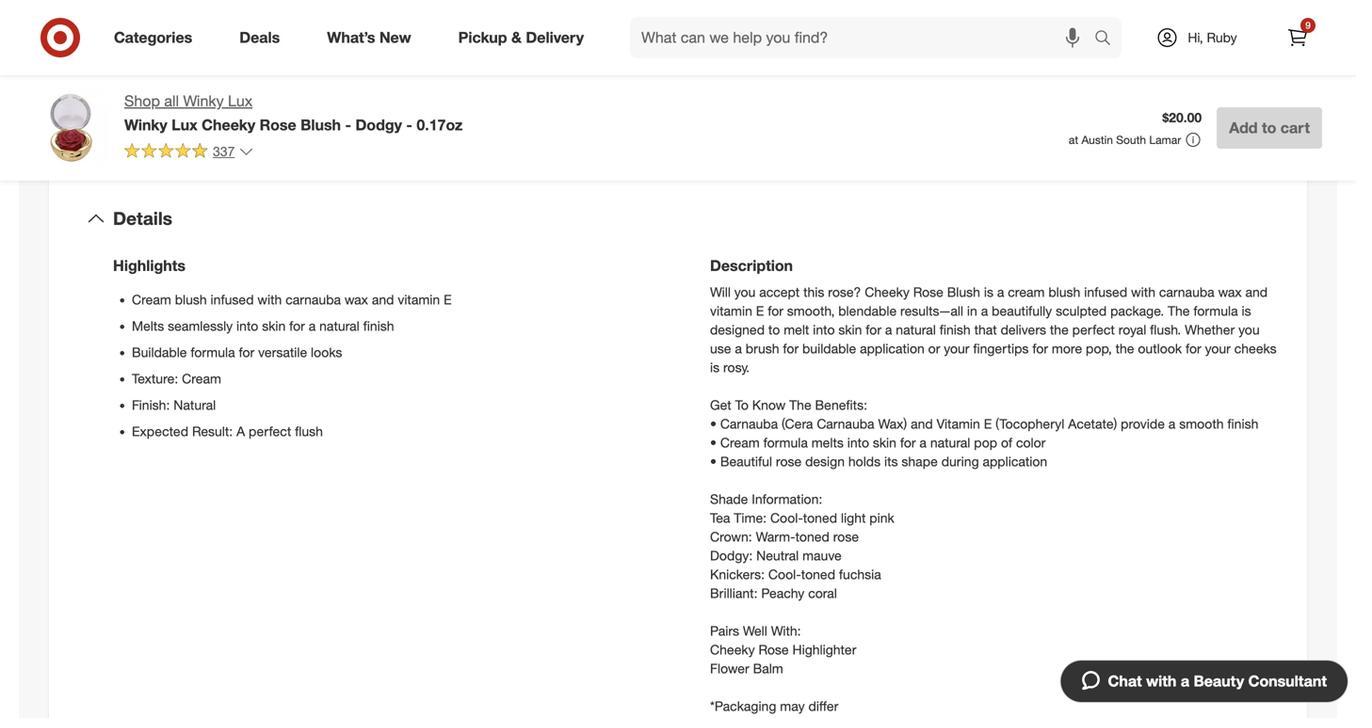 Task type: vqa. For each thing, say whether or not it's contained in the screenshot.
use
yes



Task type: describe. For each thing, give the bounding box(es) containing it.
into inside get to know the benefits: • carnauba (cera carnauba wax) and vitamin e (tocopheryl acetate) provide a smooth finish • cream formula melts into skin for a natural pop of color • beautiful rose design holds its shape during application
[[848, 435, 870, 451]]

texture: cream
[[132, 371, 221, 387]]

accept
[[759, 284, 800, 300]]

0 horizontal spatial finish
[[363, 318, 394, 334]]

for down cream blush infused with carnauba wax and vitamin e
[[289, 318, 305, 334]]

balm
[[753, 661, 784, 677]]

with:
[[771, 623, 801, 639]]

pop
[[974, 435, 998, 451]]

differ
[[809, 698, 839, 715]]

337
[[213, 143, 235, 160]]

for inside get to know the benefits: • carnauba (cera carnauba wax) and vitamin e (tocopheryl acetate) provide a smooth finish • cream formula melts into skin for a natural pop of color • beautiful rose design holds its shape during application
[[900, 435, 916, 451]]

cream blush infused with carnauba wax and vitamin e
[[132, 291, 452, 308]]

formula inside get to know the benefits: • carnauba (cera carnauba wax) and vitamin e (tocopheryl acetate) provide a smooth finish • cream formula melts into skin for a natural pop of color • beautiful rose design holds its shape during application
[[764, 435, 808, 451]]

(cera
[[782, 416, 813, 432]]

royal
[[1119, 322, 1147, 338]]

to inside add to cart button
[[1262, 119, 1277, 137]]

carnauba inside will you accept this rose? cheeky rose blush is a cream blush infused with carnauba wax and vitamin e for smooth, blendable results—all in a beautifully sculpted package. the formula is designed to melt into skin for a natural finish that delivers the perfect royal flush. whether you use a brush for buildable application or your fingertips for more pop, the outlook for your cheeks is rosy.
[[1160, 284, 1215, 300]]

package.
[[1111, 303, 1164, 319]]

0.17oz
[[417, 116, 463, 134]]

color
[[1016, 435, 1046, 451]]

rose?
[[828, 284, 861, 300]]

blendable
[[839, 303, 897, 319]]

tea
[[710, 510, 730, 526]]

will you accept this rose? cheeky rose blush is a cream blush infused with carnauba wax and vitamin e for smooth, blendable results—all in a beautifully sculpted package. the formula is designed to melt into skin for a natural finish that delivers the perfect royal flush. whether you use a brush for buildable application or your fingertips for more pop, the outlook for your cheeks is rosy.
[[710, 284, 1277, 376]]

details
[[113, 208, 172, 229]]

shade
[[710, 491, 748, 508]]

0 horizontal spatial infused
[[211, 291, 254, 308]]

infused inside will you accept this rose? cheeky rose blush is a cream blush infused with carnauba wax and vitamin e for smooth, blendable results—all in a beautifully sculpted package. the formula is designed to melt into skin for a natural finish that delivers the perfect royal flush. whether you use a brush for buildable application or your fingertips for more pop, the outlook for your cheeks is rosy.
[[1084, 284, 1128, 300]]

design
[[805, 453, 845, 470]]

2 vertical spatial toned
[[801, 566, 836, 583]]

2 carnauba from the left
[[817, 416, 875, 432]]

finish: natural
[[132, 397, 216, 413]]

well
[[743, 623, 768, 639]]

show
[[280, 56, 318, 75]]

1 - from the left
[[345, 116, 351, 134]]

south
[[1117, 133, 1147, 147]]

a inside "button"
[[1181, 673, 1190, 691]]

looks
[[311, 344, 342, 361]]

*packaging
[[710, 698, 777, 715]]

application inside will you accept this rose? cheeky rose blush is a cream blush infused with carnauba wax and vitamin e for smooth, blendable results—all in a beautifully sculpted package. the formula is designed to melt into skin for a natural finish that delivers the perfect royal flush. whether you use a brush for buildable application or your fingertips for more pop, the outlook for your cheeks is rosy.
[[860, 340, 925, 357]]

skin inside will you accept this rose? cheeky rose blush is a cream blush infused with carnauba wax and vitamin e for smooth, blendable results—all in a beautifully sculpted package. the formula is designed to melt into skin for a natural finish that delivers the perfect royal flush. whether you use a brush for buildable application or your fingertips for more pop, the outlook for your cheeks is rosy.
[[839, 322, 862, 338]]

may
[[780, 698, 805, 715]]

and inside get to know the benefits: • carnauba (cera carnauba wax) and vitamin e (tocopheryl acetate) provide a smooth finish • cream formula melts into skin for a natural pop of color • beautiful rose design holds its shape during application
[[911, 416, 933, 432]]

*packaging may differ
[[710, 698, 839, 715]]

brush
[[746, 340, 780, 357]]

melts seamlessly into skin for a natural finish
[[132, 318, 394, 334]]

buildable formula for versatile looks
[[132, 344, 342, 361]]

a up looks
[[309, 318, 316, 334]]

337 link
[[124, 142, 254, 164]]

acetate)
[[1069, 416, 1118, 432]]

finish:
[[132, 397, 170, 413]]

delivers
[[1001, 322, 1047, 338]]

rose inside shop all winky lux winky lux cheeky rose blush - dodgy - 0.17oz
[[260, 116, 296, 134]]

knickers:
[[710, 566, 765, 583]]

0 horizontal spatial is
[[710, 359, 720, 376]]

deals
[[239, 28, 280, 47]]

shop
[[124, 92, 160, 110]]

2 your from the left
[[1205, 340, 1231, 357]]

new
[[380, 28, 411, 47]]

a right the use
[[735, 340, 742, 357]]

a down blendable
[[885, 322, 892, 338]]

description
[[710, 257, 793, 275]]

flush
[[295, 423, 323, 440]]

0 horizontal spatial skin
[[262, 318, 286, 334]]

cream
[[1008, 284, 1045, 300]]

show more images
[[280, 56, 410, 75]]

with up melts seamlessly into skin for a natural finish
[[258, 291, 282, 308]]

what's new link
[[311, 17, 435, 58]]

to
[[735, 397, 749, 413]]

with inside will you accept this rose? cheeky rose blush is a cream blush infused with carnauba wax and vitamin e for smooth, blendable results—all in a beautifully sculpted package. the formula is designed to melt into skin for a natural finish that delivers the perfect royal flush. whether you use a brush for buildable application or your fingertips for more pop, the outlook for your cheeks is rosy.
[[1131, 284, 1156, 300]]

into inside will you accept this rose? cheeky rose blush is a cream blush infused with carnauba wax and vitamin e for smooth, blendable results—all in a beautifully sculpted package. the formula is designed to melt into skin for a natural finish that delivers the perfect royal flush. whether you use a brush for buildable application or your fingertips for more pop, the outlook for your cheeks is rosy.
[[813, 322, 835, 338]]

expected result: a perfect flush
[[132, 423, 323, 440]]

for down blendable
[[866, 322, 882, 338]]

finish inside get to know the benefits: • carnauba (cera carnauba wax) and vitamin e (tocopheryl acetate) provide a smooth finish • cream formula melts into skin for a natural pop of color • beautiful rose design holds its shape during application
[[1228, 416, 1259, 432]]

ruby
[[1207, 29, 1238, 46]]

light
[[841, 510, 866, 526]]

cheeks
[[1235, 340, 1277, 357]]

delivery
[[526, 28, 584, 47]]

0 horizontal spatial e
[[444, 291, 452, 308]]

hi,
[[1188, 29, 1204, 46]]

a
[[237, 423, 245, 440]]

0 horizontal spatial and
[[372, 291, 394, 308]]

pink
[[870, 510, 895, 526]]

wax inside will you accept this rose? cheeky rose blush is a cream blush infused with carnauba wax and vitamin e for smooth, blendable results—all in a beautifully sculpted package. the formula is designed to melt into skin for a natural finish that delivers the perfect royal flush. whether you use a brush for buildable application or your fingertips for more pop, the outlook for your cheeks is rosy.
[[1219, 284, 1242, 300]]

melts
[[132, 318, 164, 334]]

cheeky inside pairs well with: cheeky rose highlighter flower balm
[[710, 642, 755, 658]]

what's new
[[327, 28, 411, 47]]

a right in
[[981, 303, 988, 319]]

of
[[1001, 435, 1013, 451]]

brilliant:
[[710, 585, 758, 602]]

0 horizontal spatial formula
[[191, 344, 235, 361]]

0 horizontal spatial carnauba
[[286, 291, 341, 308]]

0 horizontal spatial blush
[[175, 291, 207, 308]]

0 vertical spatial cool-
[[771, 510, 803, 526]]

crown:
[[710, 529, 752, 545]]

add
[[1230, 119, 1258, 137]]

a left cream
[[997, 284, 1005, 300]]

shop all winky lux winky lux cheeky rose blush - dodgy - 0.17oz
[[124, 92, 463, 134]]

0 horizontal spatial vitamin
[[398, 291, 440, 308]]

consultant
[[1249, 673, 1327, 691]]

categories link
[[98, 17, 216, 58]]

mauve
[[803, 548, 842, 564]]

all
[[164, 92, 179, 110]]

pickup
[[458, 28, 507, 47]]

vitamin
[[937, 416, 980, 432]]

pickup & delivery link
[[442, 17, 608, 58]]

for down accept
[[768, 303, 784, 319]]

smooth,
[[787, 303, 835, 319]]

&
[[512, 28, 522, 47]]

and inside will you accept this rose? cheeky rose blush is a cream blush infused with carnauba wax and vitamin e for smooth, blendable results—all in a beautifully sculpted package. the formula is designed to melt into skin for a natural finish that delivers the perfect royal flush. whether you use a brush for buildable application or your fingertips for more pop, the outlook for your cheeks is rosy.
[[1246, 284, 1268, 300]]

1 vertical spatial cool-
[[769, 566, 801, 583]]

1 horizontal spatial the
[[1116, 340, 1135, 357]]

pairs
[[710, 623, 740, 639]]

time:
[[734, 510, 767, 526]]

beautiful
[[721, 453, 772, 470]]

e inside will you accept this rose? cheeky rose blush is a cream blush infused with carnauba wax and vitamin e for smooth, blendable results—all in a beautifully sculpted package. the formula is designed to melt into skin for a natural finish that delivers the perfect royal flush. whether you use a brush for buildable application or your fingertips for more pop, the outlook for your cheeks is rosy.
[[756, 303, 764, 319]]

natural
[[174, 397, 216, 413]]

(tocopheryl
[[996, 416, 1065, 432]]

blush inside will you accept this rose? cheeky rose blush is a cream blush infused with carnauba wax and vitamin e for smooth, blendable results—all in a beautifully sculpted package. the formula is designed to melt into skin for a natural finish that delivers the perfect royal flush. whether you use a brush for buildable application or your fingertips for more pop, the outlook for your cheeks is rosy.
[[1049, 284, 1081, 300]]

that
[[975, 322, 997, 338]]

to inside will you accept this rose? cheeky rose blush is a cream blush infused with carnauba wax and vitamin e for smooth, blendable results—all in a beautifully sculpted package. the formula is designed to melt into skin for a natural finish that delivers the perfect royal flush. whether you use a brush for buildable application or your fingertips for more pop, the outlook for your cheeks is rosy.
[[769, 322, 780, 338]]

image gallery element
[[34, 0, 656, 87]]

add to cart
[[1230, 119, 1310, 137]]

at austin south lamar
[[1069, 133, 1181, 147]]

natural inside get to know the benefits: • carnauba (cera carnauba wax) and vitamin e (tocopheryl acetate) provide a smooth finish • cream formula melts into skin for a natural pop of color • beautiful rose design holds its shape during application
[[931, 435, 971, 451]]

1 horizontal spatial cream
[[182, 371, 221, 387]]

coral
[[808, 585, 837, 602]]



Task type: locate. For each thing, give the bounding box(es) containing it.
0 horizontal spatial the
[[1050, 322, 1069, 338]]

1 vertical spatial to
[[769, 322, 780, 338]]

shape
[[902, 453, 938, 470]]

advertisement region
[[701, 0, 1323, 51]]

cream
[[132, 291, 171, 308], [182, 371, 221, 387], [721, 435, 760, 451]]

1 vertical spatial lux
[[172, 116, 198, 134]]

rose inside shade information: tea time: cool-toned light pink crown: warm-toned rose dodgy: neutral mauve knickers: cool-toned fuchsia brilliant: peachy coral
[[833, 529, 859, 545]]

holds
[[849, 453, 881, 470]]

deals link
[[223, 17, 304, 58]]

a right provide
[[1169, 416, 1176, 432]]

winky right all
[[183, 92, 224, 110]]

beauty
[[1194, 673, 1245, 691]]

1 vertical spatial rose
[[833, 529, 859, 545]]

1 horizontal spatial to
[[1262, 119, 1277, 137]]

toned up mauve
[[796, 529, 830, 545]]

0 vertical spatial perfect
[[1073, 322, 1115, 338]]

for down delivers
[[1033, 340, 1049, 357]]

lamar
[[1150, 133, 1181, 147]]

provide
[[1121, 416, 1165, 432]]

0 horizontal spatial more
[[322, 56, 357, 75]]

carnauba up flush.
[[1160, 284, 1215, 300]]

chat with a beauty consultant
[[1108, 673, 1327, 691]]

a left beauty
[[1181, 673, 1190, 691]]

1 horizontal spatial blush
[[1049, 284, 1081, 300]]

pairs well with: cheeky rose highlighter flower balm
[[710, 623, 857, 677]]

winky lux cheeky rose blush - 0.16oz, 6 of 17 image
[[352, 0, 656, 30]]

1 horizontal spatial carnauba
[[1160, 284, 1215, 300]]

austin
[[1082, 133, 1113, 147]]

into up buildable
[[813, 322, 835, 338]]

formula up whether in the right top of the page
[[1194, 303, 1238, 319]]

to
[[1262, 119, 1277, 137], [769, 322, 780, 338]]

rose
[[776, 453, 802, 470], [833, 529, 859, 545]]

peachy
[[761, 585, 805, 602]]

1 horizontal spatial lux
[[228, 92, 253, 110]]

1 horizontal spatial carnauba
[[817, 416, 875, 432]]

1 horizontal spatial e
[[756, 303, 764, 319]]

blush left dodgy at the top left of page
[[301, 116, 341, 134]]

for down whether in the right top of the page
[[1186, 340, 1202, 357]]

1 horizontal spatial cheeky
[[710, 642, 755, 658]]

infused up melts seamlessly into skin for a natural finish
[[211, 291, 254, 308]]

1 carnauba from the left
[[721, 416, 778, 432]]

fingertips
[[973, 340, 1029, 357]]

2 vertical spatial cream
[[721, 435, 760, 451]]

0 vertical spatial toned
[[803, 510, 838, 526]]

natural down results—all
[[896, 322, 936, 338]]

0 horizontal spatial winky
[[124, 116, 167, 134]]

finish inside will you accept this rose? cheeky rose blush is a cream blush infused with carnauba wax and vitamin e for smooth, blendable results—all in a beautifully sculpted package. the formula is designed to melt into skin for a natural finish that delivers the perfect royal flush. whether you use a brush for buildable application or your fingertips for more pop, the outlook for your cheeks is rosy.
[[940, 322, 971, 338]]

you right will
[[735, 284, 756, 300]]

1 horizontal spatial -
[[406, 116, 413, 134]]

1 horizontal spatial formula
[[764, 435, 808, 451]]

chat with a beauty consultant button
[[1060, 660, 1349, 704]]

2 horizontal spatial and
[[1246, 284, 1268, 300]]

1 horizontal spatial the
[[1168, 303, 1190, 319]]

to right add
[[1262, 119, 1277, 137]]

0 vertical spatial formula
[[1194, 303, 1238, 319]]

is left cream
[[984, 284, 994, 300]]

1 vertical spatial formula
[[191, 344, 235, 361]]

1 horizontal spatial is
[[984, 284, 994, 300]]

0 horizontal spatial you
[[735, 284, 756, 300]]

1 horizontal spatial you
[[1239, 322, 1260, 338]]

1 horizontal spatial rose
[[833, 529, 859, 545]]

1 horizontal spatial more
[[1052, 340, 1083, 357]]

lux up 337
[[228, 92, 253, 110]]

1 your from the left
[[944, 340, 970, 357]]

result:
[[192, 423, 233, 440]]

natural
[[319, 318, 360, 334], [896, 322, 936, 338], [931, 435, 971, 451]]

the down sculpted
[[1050, 322, 1069, 338]]

cheeky up blendable
[[865, 284, 910, 300]]

chat
[[1108, 673, 1142, 691]]

0 horizontal spatial rose
[[776, 453, 802, 470]]

$20.00
[[1163, 109, 1202, 126]]

melt
[[784, 322, 810, 338]]

perfect inside will you accept this rose? cheeky rose blush is a cream blush infused with carnauba wax and vitamin e for smooth, blendable results—all in a beautifully sculpted package. the formula is designed to melt into skin for a natural finish that delivers the perfect royal flush. whether you use a brush for buildable application or your fingertips for more pop, the outlook for your cheeks is rosy.
[[1073, 322, 1115, 338]]

skin
[[262, 318, 286, 334], [839, 322, 862, 338], [873, 435, 897, 451]]

- left dodgy at the top left of page
[[345, 116, 351, 134]]

0 vertical spatial rose
[[260, 116, 296, 134]]

rose inside pairs well with: cheeky rose highlighter flower balm
[[759, 642, 789, 658]]

more inside button
[[322, 56, 357, 75]]

blush up seamlessly at the left of page
[[175, 291, 207, 308]]

infused up sculpted
[[1084, 284, 1128, 300]]

skin up its
[[873, 435, 897, 451]]

more left pop,
[[1052, 340, 1083, 357]]

dodgy
[[356, 116, 402, 134]]

What can we help you find? suggestions appear below search field
[[630, 17, 1099, 58]]

1 horizontal spatial winky
[[183, 92, 224, 110]]

toned left light
[[803, 510, 838, 526]]

wax
[[1219, 284, 1242, 300], [345, 291, 368, 308]]

2 horizontal spatial into
[[848, 435, 870, 451]]

1 vertical spatial cheeky
[[865, 284, 910, 300]]

versatile
[[258, 344, 307, 361]]

perfect right a
[[249, 423, 291, 440]]

formula down seamlessly at the left of page
[[191, 344, 235, 361]]

cream inside get to know the benefits: • carnauba (cera carnauba wax) and vitamin e (tocopheryl acetate) provide a smooth finish • cream formula melts into skin for a natural pop of color • beautiful rose design holds its shape during application
[[721, 435, 760, 451]]

rose inside get to know the benefits: • carnauba (cera carnauba wax) and vitamin e (tocopheryl acetate) provide a smooth finish • cream formula melts into skin for a natural pop of color • beautiful rose design holds its shape during application
[[776, 453, 802, 470]]

1 horizontal spatial finish
[[940, 322, 971, 338]]

0 horizontal spatial cream
[[132, 291, 171, 308]]

0 horizontal spatial blush
[[301, 116, 341, 134]]

is up "cheeks"
[[1242, 303, 1252, 319]]

designed
[[710, 322, 765, 338]]

finish down cream blush infused with carnauba wax and vitamin e
[[363, 318, 394, 334]]

your right or
[[944, 340, 970, 357]]

1 horizontal spatial wax
[[1219, 284, 1242, 300]]

0 vertical spatial to
[[1262, 119, 1277, 137]]

search button
[[1086, 17, 1131, 62]]

cheeky
[[202, 116, 255, 134], [865, 284, 910, 300], [710, 642, 755, 658]]

0 vertical spatial rose
[[776, 453, 802, 470]]

2 horizontal spatial cheeky
[[865, 284, 910, 300]]

0 horizontal spatial -
[[345, 116, 351, 134]]

0 horizontal spatial perfect
[[249, 423, 291, 440]]

into
[[237, 318, 258, 334], [813, 322, 835, 338], [848, 435, 870, 451]]

rose left design
[[776, 453, 802, 470]]

0 vertical spatial application
[[860, 340, 925, 357]]

1 vertical spatial cream
[[182, 371, 221, 387]]

for up shape
[[900, 435, 916, 451]]

the up flush.
[[1168, 303, 1190, 319]]

e inside get to know the benefits: • carnauba (cera carnauba wax) and vitamin e (tocopheryl acetate) provide a smooth finish • cream formula melts into skin for a natural pop of color • beautiful rose design holds its shape during application
[[984, 416, 992, 432]]

0 horizontal spatial rose
[[260, 116, 296, 134]]

rose up results—all
[[913, 284, 944, 300]]

buildable
[[803, 340, 856, 357]]

winky down "shop"
[[124, 116, 167, 134]]

1 vertical spatial more
[[1052, 340, 1083, 357]]

0 vertical spatial is
[[984, 284, 994, 300]]

your down whether in the right top of the page
[[1205, 340, 1231, 357]]

1 horizontal spatial blush
[[947, 284, 981, 300]]

blush up sculpted
[[1049, 284, 1081, 300]]

2 - from the left
[[406, 116, 413, 134]]

smooth
[[1180, 416, 1224, 432]]

cool- down 'information:'
[[771, 510, 803, 526]]

finish down in
[[940, 322, 971, 338]]

more down "what's"
[[322, 56, 357, 75]]

for down melts seamlessly into skin for a natural finish
[[239, 344, 255, 361]]

details button
[[64, 189, 1292, 249]]

cheeky up 337
[[202, 116, 255, 134]]

the up (cera
[[790, 397, 812, 413]]

0 vertical spatial lux
[[228, 92, 253, 110]]

1 • from the top
[[710, 416, 717, 432]]

fuchsia
[[839, 566, 882, 583]]

cheeky inside will you accept this rose? cheeky rose blush is a cream blush infused with carnauba wax and vitamin e for smooth, blendable results—all in a beautifully sculpted package. the formula is designed to melt into skin for a natural finish that delivers the perfect royal flush. whether you use a brush for buildable application or your fingertips for more pop, the outlook for your cheeks is rosy.
[[865, 284, 910, 300]]

and
[[1246, 284, 1268, 300], [372, 291, 394, 308], [911, 416, 933, 432]]

cart
[[1281, 119, 1310, 137]]

rose down show
[[260, 116, 296, 134]]

buildable
[[132, 344, 187, 361]]

2 horizontal spatial finish
[[1228, 416, 1259, 432]]

0 horizontal spatial carnauba
[[721, 416, 778, 432]]

is down the use
[[710, 359, 720, 376]]

0 horizontal spatial lux
[[172, 116, 198, 134]]

1 horizontal spatial infused
[[1084, 284, 1128, 300]]

you up "cheeks"
[[1239, 322, 1260, 338]]

for
[[768, 303, 784, 319], [289, 318, 305, 334], [866, 322, 882, 338], [783, 340, 799, 357], [1033, 340, 1049, 357], [1186, 340, 1202, 357], [239, 344, 255, 361], [900, 435, 916, 451]]

neutral
[[757, 548, 799, 564]]

during
[[942, 453, 979, 470]]

image of winky lux cheeky rose blush - dodgy - 0.17oz image
[[34, 90, 109, 166]]

carnauba
[[1160, 284, 1215, 300], [286, 291, 341, 308]]

for down melt
[[783, 340, 799, 357]]

blush inside shop all winky lux winky lux cheeky rose blush - dodgy - 0.17oz
[[301, 116, 341, 134]]

information:
[[752, 491, 823, 508]]

1 vertical spatial you
[[1239, 322, 1260, 338]]

- left 0.17oz
[[406, 116, 413, 134]]

skin up versatile
[[262, 318, 286, 334]]

1 vertical spatial application
[[983, 453, 1048, 470]]

cream up the melts
[[132, 291, 171, 308]]

0 vertical spatial •
[[710, 416, 717, 432]]

vitamin inside will you accept this rose? cheeky rose blush is a cream blush infused with carnauba wax and vitamin e for smooth, blendable results—all in a beautifully sculpted package. the formula is designed to melt into skin for a natural finish that delivers the perfect royal flush. whether you use a brush for buildable application or your fingertips for more pop, the outlook for your cheeks is rosy.
[[710, 303, 753, 319]]

1 vertical spatial toned
[[796, 529, 830, 545]]

0 horizontal spatial application
[[860, 340, 925, 357]]

shade information: tea time: cool-toned light pink crown: warm-toned rose dodgy: neutral mauve knickers: cool-toned fuchsia brilliant: peachy coral
[[710, 491, 895, 602]]

in
[[967, 303, 978, 319]]

sculpted
[[1056, 303, 1107, 319]]

benefits:
[[815, 397, 868, 413]]

0 vertical spatial winky
[[183, 92, 224, 110]]

a up shape
[[920, 435, 927, 451]]

formula down (cera
[[764, 435, 808, 451]]

categories
[[114, 28, 192, 47]]

2 vertical spatial is
[[710, 359, 720, 376]]

skin down blendable
[[839, 322, 862, 338]]

toned down mauve
[[801, 566, 836, 583]]

application inside get to know the benefits: • carnauba (cera carnauba wax) and vitamin e (tocopheryl acetate) provide a smooth finish • cream formula melts into skin for a natural pop of color • beautiful rose design holds its shape during application
[[983, 453, 1048, 470]]

0 horizontal spatial into
[[237, 318, 258, 334]]

you
[[735, 284, 756, 300], [1239, 322, 1260, 338]]

cream up beautiful
[[721, 435, 760, 451]]

a
[[997, 284, 1005, 300], [981, 303, 988, 319], [309, 318, 316, 334], [885, 322, 892, 338], [735, 340, 742, 357], [1169, 416, 1176, 432], [920, 435, 927, 451], [1181, 673, 1190, 691]]

1 horizontal spatial rose
[[759, 642, 789, 658]]

lux
[[228, 92, 253, 110], [172, 116, 198, 134]]

1 horizontal spatial skin
[[839, 322, 862, 338]]

rose inside will you accept this rose? cheeky rose blush is a cream blush infused with carnauba wax and vitamin e for smooth, blendable results—all in a beautifully sculpted package. the formula is designed to melt into skin for a natural finish that delivers the perfect royal flush. whether you use a brush for buildable application or your fingertips for more pop, the outlook for your cheeks is rosy.
[[913, 284, 944, 300]]

finish right smooth at right bottom
[[1228, 416, 1259, 432]]

1 horizontal spatial and
[[911, 416, 933, 432]]

the inside will you accept this rose? cheeky rose blush is a cream blush infused with carnauba wax and vitamin e for smooth, blendable results—all in a beautifully sculpted package. the formula is designed to melt into skin for a natural finish that delivers the perfect royal flush. whether you use a brush for buildable application or your fingertips for more pop, the outlook for your cheeks is rosy.
[[1168, 303, 1190, 319]]

more inside will you accept this rose? cheeky rose blush is a cream blush infused with carnauba wax and vitamin e for smooth, blendable results—all in a beautifully sculpted package. the formula is designed to melt into skin for a natural finish that delivers the perfect royal flush. whether you use a brush for buildable application or your fingertips for more pop, the outlook for your cheeks is rosy.
[[1052, 340, 1083, 357]]

natural up looks
[[319, 318, 360, 334]]

lux down all
[[172, 116, 198, 134]]

3 • from the top
[[710, 453, 717, 470]]

0 horizontal spatial wax
[[345, 291, 368, 308]]

application down of
[[983, 453, 1048, 470]]

2 horizontal spatial rose
[[913, 284, 944, 300]]

0 horizontal spatial the
[[790, 397, 812, 413]]

get to know the benefits: • carnauba (cera carnauba wax) and vitamin e (tocopheryl acetate) provide a smooth finish • cream formula melts into skin for a natural pop of color • beautiful rose design holds its shape during application
[[710, 397, 1259, 470]]

blush up in
[[947, 284, 981, 300]]

highlighter
[[793, 642, 857, 658]]

application left or
[[860, 340, 925, 357]]

1 vertical spatial winky
[[124, 116, 167, 134]]

2 horizontal spatial is
[[1242, 303, 1252, 319]]

2 vertical spatial •
[[710, 453, 717, 470]]

9
[[1306, 19, 1311, 31]]

blush
[[1049, 284, 1081, 300], [175, 291, 207, 308]]

infused
[[1084, 284, 1128, 300], [211, 291, 254, 308]]

natural down vitamin
[[931, 435, 971, 451]]

or
[[929, 340, 941, 357]]

formula inside will you accept this rose? cheeky rose blush is a cream blush infused with carnauba wax and vitamin e for smooth, blendable results—all in a beautifully sculpted package. the formula is designed to melt into skin for a natural finish that delivers the perfect royal flush. whether you use a brush for buildable application or your fingertips for more pop, the outlook for your cheeks is rosy.
[[1194, 303, 1238, 319]]

get
[[710, 397, 732, 413]]

the
[[1050, 322, 1069, 338], [1116, 340, 1135, 357]]

finish
[[363, 318, 394, 334], [940, 322, 971, 338], [1228, 416, 1259, 432]]

1 horizontal spatial perfect
[[1073, 322, 1115, 338]]

into up holds
[[848, 435, 870, 451]]

1 horizontal spatial your
[[1205, 340, 1231, 357]]

natural inside will you accept this rose? cheeky rose blush is a cream blush infused with carnauba wax and vitamin e for smooth, blendable results—all in a beautifully sculpted package. the formula is designed to melt into skin for a natural finish that delivers the perfect royal flush. whether you use a brush for buildable application or your fingertips for more pop, the outlook for your cheeks is rosy.
[[896, 322, 936, 338]]

cream up natural
[[182, 371, 221, 387]]

2 horizontal spatial skin
[[873, 435, 897, 451]]

with inside "button"
[[1147, 673, 1177, 691]]

dodgy:
[[710, 548, 753, 564]]

0 horizontal spatial your
[[944, 340, 970, 357]]

with up package.
[[1131, 284, 1156, 300]]

warm-
[[756, 529, 796, 545]]

application
[[860, 340, 925, 357], [983, 453, 1048, 470]]

with right chat
[[1147, 673, 1177, 691]]

2 • from the top
[[710, 435, 717, 451]]

cool- up peachy
[[769, 566, 801, 583]]

blush inside will you accept this rose? cheeky rose blush is a cream blush infused with carnauba wax and vitamin e for smooth, blendable results—all in a beautifully sculpted package. the formula is designed to melt into skin for a natural finish that delivers the perfect royal flush. whether you use a brush for buildable application or your fingertips for more pop, the outlook for your cheeks is rosy.
[[947, 284, 981, 300]]

1 vertical spatial blush
[[947, 284, 981, 300]]

your
[[944, 340, 970, 357], [1205, 340, 1231, 357]]

9 link
[[1277, 17, 1319, 58]]

0 vertical spatial blush
[[301, 116, 341, 134]]

know
[[752, 397, 786, 413]]

flush.
[[1150, 322, 1181, 338]]

0 horizontal spatial cheeky
[[202, 116, 255, 134]]

winky lux cheeky rose blush - 0.16oz, 5 of 17 image
[[34, 0, 337, 30]]

2 horizontal spatial cream
[[721, 435, 760, 451]]

the down royal
[[1116, 340, 1135, 357]]

carnauba down benefits:
[[817, 416, 875, 432]]

1 vertical spatial perfect
[[249, 423, 291, 440]]

2 vertical spatial cheeky
[[710, 642, 755, 658]]

0 vertical spatial cheeky
[[202, 116, 255, 134]]

1 vertical spatial is
[[1242, 303, 1252, 319]]

pop,
[[1086, 340, 1112, 357]]

highlights
[[113, 257, 186, 275]]

2 horizontal spatial e
[[984, 416, 992, 432]]

rose down light
[[833, 529, 859, 545]]

search
[[1086, 30, 1131, 49]]

cheeky up flower
[[710, 642, 755, 658]]

perfect up pop,
[[1073, 322, 1115, 338]]

add to cart button
[[1217, 107, 1323, 149]]

its
[[885, 453, 898, 470]]

skin inside get to know the benefits: • carnauba (cera carnauba wax) and vitamin e (tocopheryl acetate) provide a smooth finish • cream formula melts into skin for a natural pop of color • beautiful rose design holds its shape during application
[[873, 435, 897, 451]]

rose up balm
[[759, 642, 789, 658]]

rosy.
[[723, 359, 750, 376]]

0 vertical spatial you
[[735, 284, 756, 300]]

carnauba up looks
[[286, 291, 341, 308]]

cheeky inside shop all winky lux winky lux cheeky rose blush - dodgy - 0.17oz
[[202, 116, 255, 134]]

to up "brush"
[[769, 322, 780, 338]]

1 vertical spatial rose
[[913, 284, 944, 300]]

the inside get to know the benefits: • carnauba (cera carnauba wax) and vitamin e (tocopheryl acetate) provide a smooth finish • cream formula melts into skin for a natural pop of color • beautiful rose design holds its shape during application
[[790, 397, 812, 413]]

1 vertical spatial •
[[710, 435, 717, 451]]

perfect
[[1073, 322, 1115, 338], [249, 423, 291, 440]]

1 horizontal spatial into
[[813, 322, 835, 338]]

flower
[[710, 661, 750, 677]]

1 vertical spatial the
[[1116, 340, 1135, 357]]

into up buildable formula for versatile looks
[[237, 318, 258, 334]]

this
[[804, 284, 825, 300]]

carnauba down 'to'
[[721, 416, 778, 432]]



